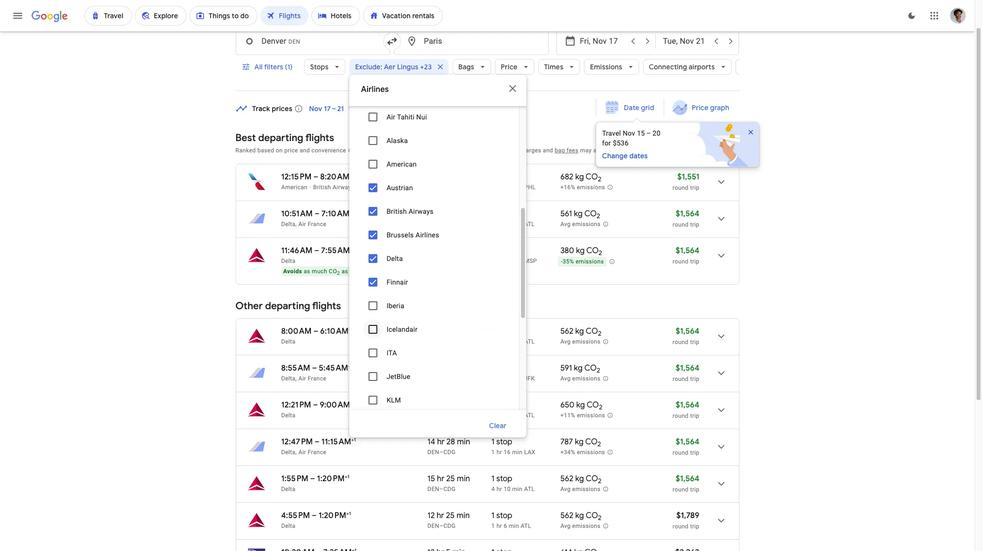 Task type: vqa. For each thing, say whether or not it's contained in the screenshot.


Task type: describe. For each thing, give the bounding box(es) containing it.
1 stop flight. element for 12:47 pm
[[492, 438, 513, 449]]

562 kg co 2 for 15 hr 25 min
[[561, 475, 602, 486]]

prices
[[363, 147, 380, 154]]

round for 12:21 pm
[[673, 413, 689, 420]]

stops button
[[304, 55, 345, 79]]

price for price graph
[[692, 103, 709, 112]]

british inside main content
[[313, 184, 331, 191]]

absorb
[[387, 268, 406, 275]]

learn more about tracked prices image
[[295, 104, 303, 113]]

+ for 8:00 am
[[349, 326, 352, 333]]

Departure time: 10:20 AM. text field
[[281, 548, 315, 552]]

flight details. leaves denver international airport at 8:00 am on friday, november 17 and arrives at paris charles de gaulle airport at 6:10 am on saturday, november 18. image
[[710, 325, 733, 349]]

times button
[[538, 55, 581, 79]]

4 $1,564 from the top
[[676, 364, 700, 374]]

562 for 15 hr 25 min
[[561, 475, 574, 484]]

+ right taxes
[[444, 147, 448, 154]]

departing for other
[[265, 300, 310, 313]]

assistance
[[642, 147, 672, 154]]

+34%
[[561, 450, 576, 456]]

trip for 12:21 pm
[[691, 413, 700, 420]]

close image
[[747, 128, 755, 136]]

3 1564 us dollars text field from the top
[[676, 327, 700, 337]]

40
[[504, 258, 511, 265]]

atl for 4:55 pm
[[521, 523, 532, 530]]

a
[[414, 268, 418, 275]]

5:45 am
[[319, 364, 348, 374]]

12:15 pm – 8:20 am +
[[281, 172, 353, 182]]

in
[[408, 268, 413, 275]]

12:47 pm – 11:15 am + 1
[[281, 437, 356, 448]]

co inside 380 kg co 2
[[587, 246, 599, 256]]

delta inside search box
[[387, 255, 403, 263]]

for inside "travel nov 15 – 20 for $536 change dates"
[[602, 139, 611, 147]]

leaves denver international airport at 8:55 am on friday, november 17 and arrives at paris charles de gaulle airport at 5:45 am on saturday, november 18. element
[[281, 363, 353, 374]]

kg for 10:51 am
[[574, 209, 583, 219]]

date
[[624, 103, 640, 112]]

by:
[[714, 146, 724, 155]]

35%
[[563, 259, 574, 265]]

1 stop 1 hr 16 min lax
[[492, 438, 536, 456]]

trip for 1:55 pm
[[691, 487, 700, 494]]

change appearance image
[[900, 4, 924, 28]]

1 stop flight. element for 1:55 pm
[[492, 475, 513, 486]]

bag fees button
[[555, 147, 579, 154]]

convenience
[[312, 147, 346, 154]]

hr for 1 hr 17 min phl
[[497, 184, 502, 191]]

avg for 8:00 am
[[561, 339, 571, 346]]

aer
[[384, 63, 396, 71]]

-35% emissions
[[561, 259, 604, 265]]

7:55 am
[[321, 246, 350, 256]]

1 vertical spatial american
[[281, 184, 308, 191]]

1 stop 1 hr 6 min atl
[[492, 512, 532, 530]]

trip for 8:00 am
[[691, 339, 700, 346]]

other departing flights
[[236, 300, 341, 313]]

25 for 15
[[447, 475, 455, 484]]

– for 10:51 am
[[315, 209, 320, 219]]

much
[[312, 268, 327, 275]]

flight details. leaves denver international airport at 8:55 am on friday, november 17 and arrives at paris charles de gaulle airport at 5:45 am on saturday, november 18. image
[[710, 362, 733, 385]]

1:20 pm for 4:55 pm
[[319, 512, 346, 521]]

airways inside main content
[[333, 184, 355, 191]]

avg for 1:55 pm
[[561, 487, 571, 493]]

stops
[[310, 63, 329, 71]]

$1,564 for 6:10 am
[[676, 327, 700, 337]]

atl for 1:55 pm
[[524, 486, 535, 493]]

787
[[561, 438, 573, 448]]

591 kg co 2
[[561, 364, 601, 375]]

apply.
[[594, 147, 610, 154]]

+ for 4:55 pm
[[346, 511, 349, 517]]

25 for 12
[[446, 512, 455, 521]]

3 avg emissions from the top
[[561, 376, 601, 383]]

bag
[[555, 147, 565, 154]]

delta, for 8:55 am
[[281, 376, 297, 383]]

emissions for 1:55 pm
[[573, 487, 601, 493]]

0 horizontal spatial nov
[[309, 104, 322, 113]]

12 for 12 hr 39 min
[[428, 401, 435, 411]]

jetblue
[[387, 373, 411, 381]]

price for price
[[501, 63, 518, 71]]

kg for 1:55 pm
[[576, 475, 584, 484]]

6
[[504, 523, 507, 530]]

10:51 am
[[281, 209, 313, 219]]

hr inside 1 stop 4 hr 10 min atl
[[497, 486, 502, 493]]

0 horizontal spatial airlines
[[361, 85, 389, 95]]

1 button
[[305, 6, 345, 24]]

co inside 787 kg co 2
[[586, 438, 598, 448]]

hr for 1 hr 40 min msp
[[497, 258, 502, 265]]

10:51 am – 7:10 am + 1
[[281, 209, 355, 219]]

nov inside "travel nov 15 – 20 for $536 change dates"
[[623, 129, 636, 137]]

all filters (1) button
[[236, 55, 300, 79]]

1 inside popup button
[[323, 11, 327, 19]]

emissions button
[[584, 55, 639, 79]]

atl right 11 in the right of the page
[[524, 221, 535, 228]]

price button
[[495, 55, 535, 79]]

co inside 591 kg co 2
[[585, 364, 597, 374]]

other
[[236, 300, 263, 313]]

2 1564 us dollars text field from the top
[[676, 246, 700, 256]]

layover (1 of 1) is a 1 hr 45 min layover at john f. kennedy international airport in new york. element
[[492, 375, 556, 383]]

Arrival time: 1:20 PM on  Saturday, November 18. text field
[[317, 474, 350, 484]]

2 inside 787 kg co 2
[[598, 441, 601, 449]]

12 for 12 hr 19 min
[[428, 209, 435, 219]]

3 trip from the top
[[691, 258, 700, 265]]

phl
[[524, 184, 536, 191]]

dates inside "travel nov 15 – 20 for $536 change dates"
[[630, 152, 648, 160]]

passenger assistance button
[[611, 147, 672, 154]]

min for 1 hr 45 min jfk
[[513, 376, 523, 383]]

layover (1 of 1) is a 1 hr 40 min layover at minneapolis–saint paul international airport in minneapolis. element
[[492, 257, 556, 265]]

min inside 1 stop 1 hr 6 min atl
[[509, 523, 519, 530]]

british airways inside search box
[[387, 208, 434, 216]]

kg inside 682 kg co 2
[[576, 172, 584, 182]]

591
[[561, 364, 572, 374]]

380 kg co 2
[[561, 246, 603, 258]]

trip for 10:51 am
[[691, 222, 700, 228]]

main content containing best departing flights
[[236, 99, 770, 552]]

2263 US dollars text field
[[676, 548, 700, 552]]

learn more about ranking image
[[348, 146, 357, 155]]

2 $1,564 round trip from the top
[[673, 246, 700, 265]]

3 round from the top
[[673, 258, 689, 265]]

hr for 12 hr 19 min
[[437, 209, 444, 219]]

only button
[[468, 318, 507, 342]]

total duration 12 hr 39 min. element
[[428, 401, 492, 412]]

+11% emissions
[[561, 413, 605, 420]]

msp
[[524, 258, 537, 265]]

650 kg co 2
[[561, 401, 603, 412]]

delta for 12:21 pm
[[281, 413, 296, 419]]

sort by:
[[698, 146, 724, 155]]

adult.
[[478, 147, 493, 154]]

2 as from the left
[[342, 268, 348, 275]]

$1,564 for 1:20 pm
[[676, 475, 700, 484]]

4:55 pm
[[281, 512, 310, 521]]

min for 1 hr 40 min msp
[[513, 258, 523, 265]]

based
[[258, 147, 274, 154]]

times
[[544, 63, 564, 71]]

layover (1 of 1) is a 2 hr 35 min layover at hartsfield-jackson atlanta international airport in atlanta. element
[[492, 338, 556, 346]]

optional
[[495, 147, 518, 154]]

8:20 am
[[320, 172, 350, 182]]

+16% emissions
[[561, 184, 605, 191]]

total duration 13 hr 5 min. element
[[428, 548, 492, 552]]

connecting airports
[[649, 63, 715, 71]]

departing for best
[[258, 132, 303, 144]]

6:10 am
[[320, 327, 349, 337]]

Arrival time: 1:20 PM on  Saturday, November 18. text field
[[319, 511, 351, 521]]

delta, for 10:51 am
[[281, 221, 297, 228]]

emissions for 10:51 am
[[573, 221, 601, 228]]

any
[[387, 104, 400, 113]]

12:47 pm
[[281, 438, 313, 448]]

stop for 14 hr 28 min
[[497, 438, 513, 448]]

leaves denver international airport at 11:46 am on friday, november 17 and arrives at paris charles de gaulle airport at 7:55 am on saturday, november 18. element
[[281, 246, 355, 256]]

lax
[[524, 449, 536, 456]]

0 horizontal spatial for
[[463, 147, 471, 154]]

flight details. leaves denver international airport at 12:47 pm on friday, november 17 and arrives at paris charles de gaulle airport at 11:15 am on saturday, november 18. image
[[710, 436, 733, 459]]

klm only image
[[468, 389, 507, 413]]

1 and from the left
[[300, 147, 310, 154]]

– for 8:00 am
[[314, 327, 319, 337]]

delta, air france for 10:51 am
[[281, 221, 327, 228]]

Departure time: 10:51 AM. text field
[[281, 209, 313, 219]]

$1,564 for 9:00 am
[[676, 401, 700, 411]]

change
[[602, 152, 628, 160]]

11
[[504, 221, 511, 228]]

include
[[382, 147, 402, 154]]

round for 8:00 am
[[673, 339, 689, 346]]

1 1564 us dollars text field from the top
[[676, 209, 700, 219]]

co inside 650 kg co 2
[[587, 401, 599, 411]]

kg for 4:55 pm
[[576, 512, 584, 521]]

air down the any
[[387, 113, 396, 121]]

39
[[446, 401, 455, 411]]

total duration 14 hr 28 min. element
[[428, 438, 492, 449]]

leaves denver international airport at 10:20 am on friday, november 17 and arrives at paris charles de gaulle airport at 7:25 am on saturday, november 18. element
[[281, 548, 357, 552]]

hr for 12 hr 25 min den – cdg
[[437, 512, 444, 521]]

6 1 stop flight. element from the top
[[492, 548, 513, 552]]

17
[[504, 184, 511, 191]]

leaves denver international airport at 12:15 pm on friday, november 17 and arrives at paris charles de gaulle airport at 8:20 am on saturday, november 18. element
[[281, 172, 355, 182]]

alaska
[[387, 137, 408, 145]]

trip for 4:55 pm
[[691, 524, 700, 531]]

1 inside 1 stop 4 hr 10 min atl
[[492, 475, 495, 484]]

close dialog image
[[507, 83, 519, 95]]

delta for 4:55 pm
[[281, 523, 296, 530]]

france for 11:15 am
[[308, 449, 327, 456]]

14 hr 28 min den – cdg
[[428, 438, 470, 456]]

11:46 am
[[281, 246, 313, 256]]

price graph button
[[667, 99, 738, 117]]

1 inside the 10:51 am – 7:10 am + 1
[[352, 209, 355, 215]]

emissions for 8:00 am
[[573, 339, 601, 346]]

1 fees from the left
[[449, 147, 461, 154]]

total duration 12 hr 25 min. element
[[428, 512, 492, 523]]

stop inside 1 stop atl
[[497, 401, 513, 411]]

min for 15 hr 25 min den – cdg
[[457, 475, 470, 484]]

hr for 14 hr 28 min den – cdg
[[437, 438, 445, 448]]

8:00 am
[[281, 327, 312, 337]]

exclude:
[[355, 63, 383, 71]]

+23
[[420, 63, 432, 71]]

12 hr 19 min
[[428, 209, 469, 219]]

trip inside $1,551 round trip
[[691, 185, 700, 192]]

hr for 1 hr 11 min atl
[[497, 221, 502, 228]]

co inside "avoids as much co 2 as 12,601 trees absorb in a day"
[[329, 268, 337, 275]]

2 and from the left
[[543, 147, 553, 154]]

british inside search box
[[387, 208, 407, 216]]

layover (1 of 1) is a 1 hr 16 min layover at los angeles international airport in los angeles. element
[[492, 449, 556, 457]]

round for 1:55 pm
[[673, 487, 689, 494]]

min inside 1 stop 2 hr 35 min atl
[[513, 339, 523, 346]]

best
[[236, 132, 256, 144]]

1 hr 17 min phl
[[492, 184, 536, 191]]

avg for 10:51 am
[[561, 221, 571, 228]]

on
[[276, 147, 283, 154]]

– for 4:55 pm
[[312, 512, 317, 521]]

brussels
[[387, 231, 414, 239]]

emissions
[[590, 63, 623, 71]]

12:15 pm
[[281, 172, 312, 182]]

den for 15
[[428, 486, 440, 493]]

1551 US dollars text field
[[678, 172, 700, 182]]

delta, for 12:47 pm
[[281, 449, 297, 456]]

none search field containing airlines
[[236, 6, 787, 438]]

– for 11:46 am
[[315, 246, 319, 256]]

den for 12
[[428, 523, 440, 530]]

co inside 561 kg co 2
[[585, 209, 597, 219]]

2 fees from the left
[[567, 147, 579, 154]]

hr inside 1 stop 2 hr 35 min atl
[[497, 339, 502, 346]]

– inside 14 hr 28 min den – cdg
[[440, 449, 444, 456]]

– inside 12 hr 25 min den – cdg
[[440, 523, 444, 530]]

4 $1,564 round trip from the top
[[673, 364, 700, 383]]



Task type: locate. For each thing, give the bounding box(es) containing it.
8:55 am
[[281, 364, 310, 374]]

1 $1,564 round trip from the top
[[673, 209, 700, 228]]

trip left flight details. leaves denver international airport at 1:55 pm on friday, november 17 and arrives at paris charles de gaulle airport at 1:20 pm on saturday, november 18. icon
[[691, 487, 700, 494]]

american down 12:15 pm text field at the top left of page
[[281, 184, 308, 191]]

+ down arrival time: 5:45 am on  saturday, november 18. "text box"
[[350, 400, 353, 407]]

delta for 8:00 am
[[281, 339, 296, 346]]

2 round from the top
[[673, 222, 689, 228]]

3 $1,564 round trip from the top
[[673, 327, 700, 346]]

19
[[446, 209, 454, 219]]

2 vertical spatial 562 kg co 2
[[561, 512, 602, 523]]

leaves denver international airport at 12:21 pm on friday, november 17 and arrives at paris charles de gaulle airport at 9:00 am on saturday, november 18. element
[[281, 400, 355, 411]]

2 1 stop flight. element from the top
[[492, 401, 513, 412]]

– for 12:47 pm
[[315, 438, 320, 448]]

0 vertical spatial 562 kg co 2
[[561, 327, 602, 338]]

1 horizontal spatial dates
[[630, 152, 648, 160]]

3 562 kg co 2 from the top
[[561, 512, 602, 523]]

1 avg from the top
[[561, 221, 571, 228]]

12 down 15
[[428, 512, 435, 521]]

$1,564 round trip for 9:00 am
[[673, 401, 700, 420]]

round for 4:55 pm
[[673, 524, 689, 531]]

1 avg emissions from the top
[[561, 221, 601, 228]]

min for 1 hr 17 min phl
[[513, 184, 523, 191]]

12:21 pm – 9:00 am +
[[281, 400, 353, 411]]

min right 6
[[509, 523, 519, 530]]

atl inside 1 stop 2 hr 35 min atl
[[524, 339, 535, 346]]

+ inside 8:55 am – 5:45 am + 1
[[348, 363, 351, 370]]

1 france from the top
[[308, 221, 327, 228]]

3 delta, air france from the top
[[281, 449, 327, 456]]

0 vertical spatial cdg
[[444, 449, 456, 456]]

1 562 from the top
[[561, 327, 574, 337]]

35
[[504, 339, 511, 346]]

1:20 pm right departure time: 1:55 pm. text box
[[317, 475, 345, 484]]

1:55 pm – 1:20 pm + 1
[[281, 474, 350, 484]]

charges
[[520, 147, 542, 154]]

delta down departure time: 1:55 pm. text box
[[281, 486, 296, 493]]

hr left 40
[[497, 258, 502, 265]]

airlines down 'exclude:' at top
[[361, 85, 389, 95]]

sort by: button
[[695, 141, 740, 159]]

Departure text field
[[580, 28, 625, 55]]

cdg down 28
[[444, 449, 456, 456]]

682
[[561, 172, 574, 182]]

stop inside 1 stop 1 hr 6 min atl
[[497, 512, 513, 521]]

hr for 12 hr 39 min
[[437, 401, 444, 411]]

hr inside 1 stop 1 hr 16 min lax
[[497, 449, 502, 456]]

9:00 am
[[320, 401, 350, 411]]

british
[[313, 184, 331, 191], [387, 208, 407, 216]]

hr left 6
[[497, 523, 502, 530]]

1 12 from the top
[[428, 209, 435, 219]]

co inside 682 kg co 2
[[586, 172, 598, 182]]

den down 14
[[428, 449, 440, 456]]

Departure time: 1:55 PM. text field
[[281, 475, 309, 484]]

emissions
[[577, 184, 605, 191], [573, 221, 601, 228], [576, 259, 604, 265], [573, 339, 601, 346], [573, 376, 601, 383], [577, 413, 605, 420], [577, 450, 605, 456], [573, 487, 601, 493], [573, 523, 601, 530]]

– left 6:10 am
[[314, 327, 319, 337]]

5 $1,564 from the top
[[676, 401, 700, 411]]

1 inside 1 stop atl
[[492, 401, 495, 411]]

prices include required taxes + fees for 1 adult. optional charges and bag fees may apply. passenger assistance
[[363, 147, 672, 154]]

avoids as much co 2 as 12,601 trees absorb in a day
[[283, 268, 429, 276]]

1 horizontal spatial nov
[[623, 129, 636, 137]]

2 stop from the top
[[497, 401, 513, 411]]

3 cdg from the top
[[444, 523, 456, 530]]

2 inside "avoids as much co 2 as 12,601 trees absorb in a day"
[[337, 271, 340, 276]]

2 inside 1 stop 2 hr 35 min atl
[[492, 339, 495, 346]]

avg emissions for 8:00 am
[[561, 339, 601, 346]]

british airways inside main content
[[313, 184, 355, 191]]

delta for 11:46 am
[[281, 258, 296, 265]]

layover (1 of 1) is a 4 hr 10 min layover at hartsfield-jackson atlanta international airport in atlanta. element
[[492, 486, 556, 494]]

air for 11:15 am
[[299, 449, 306, 456]]

1 vertical spatial departing
[[265, 300, 310, 313]]

0 horizontal spatial british
[[313, 184, 331, 191]]

4 1564 us dollars text field from the top
[[676, 364, 700, 374]]

avg right layover (1 of 1) is a 1 hr 6 min layover at hartsfield-jackson atlanta international airport in atlanta. element
[[561, 523, 571, 530]]

atl right 6
[[521, 523, 532, 530]]

9 round from the top
[[673, 524, 689, 531]]

atl
[[524, 221, 535, 228], [524, 339, 535, 346], [524, 413, 535, 419], [524, 486, 535, 493], [521, 523, 532, 530]]

nov
[[309, 104, 322, 113], [623, 129, 636, 137]]

2 inside 380 kg co 2
[[599, 249, 603, 258]]

leaves denver international airport at 1:55 pm on friday, november 17 and arrives at paris charles de gaulle airport at 1:20 pm on saturday, november 18. element
[[281, 474, 350, 484]]

4 avg from the top
[[561, 487, 571, 493]]

leaves denver international airport at 10:51 am on friday, november 17 and arrives at paris charles de gaulle airport at 7:10 am on saturday, november 18. element
[[281, 209, 355, 219]]

total duration 12 hr 19 min. element
[[428, 209, 492, 221]]

avg for 4:55 pm
[[561, 523, 571, 530]]

avg emissions for 4:55 pm
[[561, 523, 601, 530]]

2 inside 682 kg co 2
[[598, 175, 602, 184]]

avg emissions for 1:55 pm
[[561, 487, 601, 493]]

as left 12,601 in the top left of the page
[[342, 268, 348, 275]]

total duration 15 hr 25 min. element
[[428, 475, 492, 486]]

kg for 12:47 pm
[[575, 438, 584, 448]]

1 vertical spatial 12
[[428, 401, 435, 411]]

france down "leaves denver international airport at 12:47 pm on friday, november 17 and arrives at paris charles de gaulle airport at 11:15 am on saturday, november 18." "element"
[[308, 449, 327, 456]]

trip inside $1,789 round trip
[[691, 524, 700, 531]]

kg inside 561 kg co 2
[[574, 209, 583, 219]]

avg down 561
[[561, 221, 571, 228]]

2 trip from the top
[[691, 222, 700, 228]]

1 stop from the top
[[497, 327, 513, 337]]

2 cdg from the top
[[444, 486, 456, 493]]

1564 us dollars text field down $1,551 round trip
[[676, 209, 700, 219]]

stop for 12 hr 25 min
[[497, 512, 513, 521]]

2 vertical spatial den
[[428, 523, 440, 530]]

5 avg from the top
[[561, 523, 571, 530]]

0 vertical spatial flights
[[306, 132, 334, 144]]

flight details. leaves denver international airport at 11:46 am on friday, november 17 and arrives at paris charles de gaulle airport at 7:55 am on saturday, november 18. image
[[710, 244, 733, 268]]

2 vertical spatial 562
[[561, 512, 574, 521]]

stop inside 1 stop 1 hr 16 min lax
[[497, 438, 513, 448]]

1 vertical spatial british airways
[[387, 208, 434, 216]]

12
[[428, 209, 435, 219], [428, 401, 435, 411], [428, 512, 435, 521]]

5 avg emissions from the top
[[561, 523, 601, 530]]

$1,551
[[678, 172, 700, 182]]

9 trip from the top
[[691, 524, 700, 531]]

0 vertical spatial 562
[[561, 327, 574, 337]]

leaves denver international airport at 4:55 pm on friday, november 17 and arrives at paris charles de gaulle airport at 1:20 pm on saturday, november 18. element
[[281, 511, 351, 521]]

1 vertical spatial 562 kg co 2
[[561, 475, 602, 486]]

0 horizontal spatial price
[[501, 63, 518, 71]]

1 stop flight. element for 8:00 am
[[492, 327, 513, 338]]

airlines right brussels
[[416, 231, 439, 239]]

4 trip from the top
[[691, 339, 700, 346]]

flight details. leaves denver international airport at 12:21 pm on friday, november 17 and arrives at paris charles de gaulle airport at 9:00 am on saturday, november 18. image
[[710, 399, 733, 422]]

3 562 from the top
[[561, 512, 574, 521]]

grid
[[641, 103, 654, 112]]

1564 us dollars text field left 'flight details. leaves denver international airport at 11:46 am on friday, november 17 and arrives at paris charles de gaulle airport at 7:55 am on saturday, november 18.' image
[[676, 246, 700, 256]]

cdg inside 14 hr 28 min den – cdg
[[444, 449, 456, 456]]

0 vertical spatial france
[[308, 221, 327, 228]]

6 $1,564 round trip from the top
[[673, 438, 700, 457]]

0 vertical spatial price
[[501, 63, 518, 71]]

4 avg emissions from the top
[[561, 487, 601, 493]]

3 stop from the top
[[497, 438, 513, 448]]

1 stop flight. element for 4:55 pm
[[492, 512, 513, 523]]

3 den from the top
[[428, 523, 440, 530]]

25 right 15
[[447, 475, 455, 484]]

air down 10:51 am text field
[[299, 221, 306, 228]]

0 vertical spatial 12
[[428, 209, 435, 219]]

0 vertical spatial den
[[428, 449, 440, 456]]

– for 12:15 pm
[[314, 172, 318, 182]]

2 vertical spatial delta, air france
[[281, 449, 327, 456]]

atl inside 1 stop 1 hr 6 min atl
[[521, 523, 532, 530]]

swap origin and destination. image
[[386, 35, 398, 47]]

7 $1,564 from the top
[[676, 475, 700, 484]]

delta, down 8:55 am text field
[[281, 376, 297, 383]]

7 $1,564 round trip from the top
[[673, 475, 700, 494]]

british airways down 8:20 am
[[313, 184, 355, 191]]

1 vertical spatial 562
[[561, 475, 574, 484]]

delta, air france down 10:51 am text field
[[281, 221, 327, 228]]

– inside 8:00 am – 6:10 am + 1
[[314, 327, 319, 337]]

hr inside 1 stop 1 hr 6 min atl
[[497, 523, 502, 530]]

flight details. leaves denver international airport at 1:55 pm on friday, november 17 and arrives at paris charles de gaulle airport at 1:20 pm on saturday, november 18. image
[[710, 473, 733, 496]]

0 vertical spatial 1564 us dollars text field
[[676, 401, 700, 411]]

+ inside 1:55 pm – 1:20 pm + 1
[[345, 474, 348, 481]]

25 inside 12 hr 25 min den – cdg
[[446, 512, 455, 521]]

all
[[254, 63, 263, 71]]

2 avg from the top
[[561, 339, 571, 346]]

– down 'total duration 12 hr 25 min.' element
[[440, 523, 444, 530]]

stop up 35
[[497, 327, 513, 337]]

Departure time: 4:55 PM. text field
[[281, 512, 310, 521]]

american
[[387, 160, 417, 168], [281, 184, 308, 191]]

hr left 19 on the top left of the page
[[437, 209, 444, 219]]

main menu image
[[12, 10, 24, 22]]

1 horizontal spatial british airways
[[387, 208, 434, 216]]

+ inside 12:15 pm – 8:20 am +
[[350, 172, 353, 178]]

1 vertical spatial den
[[428, 486, 440, 493]]

Departure time: 8:00 AM. text field
[[281, 327, 312, 337]]

den down 15
[[428, 486, 440, 493]]

air for 5:45 am
[[299, 376, 306, 383]]

price
[[285, 147, 298, 154]]

$536
[[613, 139, 629, 147]]

min right 40
[[513, 258, 523, 265]]

$1,564 left flight details. leaves denver international airport at 8:00 am on friday, november 17 and arrives at paris charles de gaulle airport at 6:10 am on saturday, november 18. image
[[676, 327, 700, 337]]

track
[[252, 104, 270, 113]]

1564 US dollars text field
[[676, 209, 700, 219], [676, 246, 700, 256], [676, 327, 700, 337], [676, 364, 700, 374]]

2 vertical spatial delta,
[[281, 449, 297, 456]]

3 $1,564 from the top
[[676, 327, 700, 337]]

4 1 stop flight. element from the top
[[492, 475, 513, 486]]

Arrival time: 11:15 AM on  Saturday, November 18. text field
[[322, 437, 356, 448]]

leaves denver international airport at 12:47 pm on friday, november 17 and arrives at paris charles de gaulle airport at 11:15 am on saturday, november 18. element
[[281, 437, 356, 448]]

– inside 12:15 pm – 8:20 am +
[[314, 172, 318, 182]]

1 vertical spatial 1564 us dollars text field
[[676, 475, 700, 484]]

min right 16
[[513, 449, 523, 456]]

british down "austrian"
[[387, 208, 407, 216]]

3 avg from the top
[[561, 376, 571, 383]]

tahiti
[[397, 113, 415, 121]]

0 horizontal spatial american
[[281, 184, 308, 191]]

layover (1 of 1) is a 1 hr 11 min layover at hartsfield-jackson atlanta international airport in atlanta. element
[[492, 221, 556, 228]]

– for 8:55 am
[[312, 364, 317, 374]]

0 vertical spatial british airways
[[313, 184, 355, 191]]

sort
[[698, 146, 712, 155]]

12 left 39
[[428, 401, 435, 411]]

connecting airports button
[[643, 55, 732, 79]]

cdg down 'total duration 12 hr 25 min.' element
[[444, 523, 456, 530]]

round down 1551 us dollars text box
[[673, 185, 689, 192]]

for down travel
[[602, 139, 611, 147]]

2 562 kg co 2 from the top
[[561, 475, 602, 486]]

0 vertical spatial airlines
[[361, 85, 389, 95]]

trees
[[371, 268, 385, 275]]

Arrival time: 9:00 AM on  Saturday, November 18. text field
[[320, 400, 355, 411]]

5 $1,564 round trip from the top
[[673, 401, 700, 420]]

1 $1,564 from the top
[[676, 209, 700, 219]]

track prices
[[252, 104, 293, 113]]

1564 us dollars text field for 562
[[676, 475, 700, 484]]

layover (1 of 1) is a 1 hr 17 min layover at philadelphia international airport in philadelphia. element
[[492, 184, 556, 192]]

avg
[[561, 221, 571, 228], [561, 339, 571, 346], [561, 376, 571, 383], [561, 487, 571, 493], [561, 523, 571, 530]]

1 vertical spatial 1:20 pm
[[319, 512, 346, 521]]

and right price
[[300, 147, 310, 154]]

2 france from the top
[[308, 376, 327, 383]]

0 vertical spatial american
[[387, 160, 417, 168]]

1:20 pm
[[317, 475, 345, 484], [319, 512, 346, 521]]

– down total duration 15 hr 25 min. "element"
[[440, 486, 444, 493]]

delta, down 10:51 am text field
[[281, 221, 297, 228]]

any dates
[[387, 104, 420, 113]]

+ for 10:51 am
[[350, 209, 352, 215]]

1564 US dollars text field
[[676, 438, 700, 448]]

trip down $1,789 text field
[[691, 524, 700, 531]]

hr left 16
[[497, 449, 502, 456]]

round left flight details. leaves denver international airport at 8:55 am on friday, november 17 and arrives at paris charles de gaulle airport at 5:45 am on saturday, november 18. icon
[[673, 376, 689, 383]]

2 den from the top
[[428, 486, 440, 493]]

Departure time: 12:15 PM. text field
[[281, 172, 312, 182]]

$1,564 round trip left flight details. leaves denver international airport at 8:00 am on friday, november 17 and arrives at paris charles de gaulle airport at 6:10 am on saturday, november 18. image
[[673, 327, 700, 346]]

atl inside 1 stop atl
[[524, 413, 535, 419]]

hr left 17
[[497, 184, 502, 191]]

hr
[[497, 184, 502, 191], [437, 209, 444, 219], [497, 221, 502, 228], [497, 258, 502, 265], [497, 339, 502, 346], [497, 376, 502, 383], [437, 401, 444, 411], [437, 438, 445, 448], [497, 449, 502, 456], [437, 475, 445, 484], [497, 486, 502, 493], [437, 512, 444, 521], [497, 523, 502, 530]]

– inside the 10:51 am – 7:10 am + 1
[[315, 209, 320, 219]]

2 vertical spatial 12
[[428, 512, 435, 521]]

min for 1 hr 11 min atl
[[513, 221, 523, 228]]

trip for 12:47 pm
[[691, 450, 700, 457]]

delta, air france for 8:55 am
[[281, 376, 327, 383]]

1 vertical spatial british
[[387, 208, 407, 216]]

airways up brussels airlines
[[409, 208, 434, 216]]

1 trip from the top
[[691, 185, 700, 192]]

flights for other departing flights
[[312, 300, 341, 313]]

american down include
[[387, 160, 417, 168]]

– inside 4:55 pm – 1:20 pm + 1
[[312, 512, 317, 521]]

round for 10:51 am
[[673, 222, 689, 228]]

delta, air france
[[281, 221, 327, 228], [281, 376, 327, 383], [281, 449, 327, 456]]

delta, down 12:47 pm text field
[[281, 449, 297, 456]]

round up $1,564 text field
[[673, 413, 689, 420]]

nov right learn more about tracked prices icon
[[309, 104, 322, 113]]

$1,564 round trip for 7:10 am
[[673, 209, 700, 228]]

min
[[513, 184, 523, 191], [456, 209, 469, 219], [513, 221, 523, 228], [513, 258, 523, 265], [513, 339, 523, 346], [513, 376, 523, 383], [457, 401, 470, 411], [457, 438, 470, 448], [513, 449, 523, 456], [457, 475, 470, 484], [513, 486, 523, 493], [457, 512, 470, 521], [509, 523, 519, 530]]

nui
[[417, 113, 427, 121]]

1 inside 1:55 pm – 1:20 pm + 1
[[348, 474, 350, 481]]

min for 12 hr 19 min
[[456, 209, 469, 219]]

1:20 pm for 1:55 pm
[[317, 475, 345, 484]]

1 vertical spatial france
[[308, 376, 327, 383]]

date grid button
[[598, 99, 662, 117]]

–
[[314, 172, 318, 182], [315, 209, 320, 219], [315, 246, 319, 256], [314, 327, 319, 337], [312, 364, 317, 374], [313, 401, 318, 411], [315, 438, 320, 448], [440, 449, 444, 456], [310, 475, 315, 484], [440, 486, 444, 493], [312, 512, 317, 521], [440, 523, 444, 530]]

5 trip from the top
[[691, 376, 700, 383]]

date grid
[[624, 103, 654, 112]]

price inside popup button
[[501, 63, 518, 71]]

best departing flights
[[236, 132, 334, 144]]

hr right 4
[[497, 486, 502, 493]]

0 horizontal spatial and
[[300, 147, 310, 154]]

0 vertical spatial departing
[[258, 132, 303, 144]]

atl for 8:00 am
[[524, 339, 535, 346]]

$1,564 down $1,551 round trip
[[676, 209, 700, 219]]

stop inside 1 stop 4 hr 10 min atl
[[497, 475, 513, 484]]

nov 17 – 21
[[309, 104, 344, 113]]

Arrival time: 7:55 AM on  Saturday, November 18. text field
[[321, 246, 355, 256]]

cdg inside 12 hr 25 min den – cdg
[[444, 523, 456, 530]]

$1,564 round trip for 1:20 pm
[[673, 475, 700, 494]]

kg inside 787 kg co 2
[[575, 438, 584, 448]]

graph
[[711, 103, 730, 112]]

Departure time: 8:55 AM. text field
[[281, 364, 310, 374]]

price inside 'button'
[[692, 103, 709, 112]]

$1,564 for 7:10 am
[[676, 209, 700, 219]]

min right 28
[[457, 438, 470, 448]]

8 round from the top
[[673, 487, 689, 494]]

0 horizontal spatial fees
[[449, 147, 461, 154]]

12 hr 25 min den – cdg
[[428, 512, 470, 530]]

15 – 20
[[637, 129, 661, 137]]

6 $1,564 from the top
[[676, 438, 700, 448]]

12 inside 12 hr 25 min den – cdg
[[428, 512, 435, 521]]

duration, not selected image
[[736, 55, 787, 79]]

cdg for 15
[[444, 486, 456, 493]]

1 1 stop flight. element from the top
[[492, 327, 513, 338]]

min right 11 in the right of the page
[[513, 221, 523, 228]]

airways down arrival time: 8:20 am on  saturday, november 18. text field
[[333, 184, 355, 191]]

den inside 12 hr 25 min den – cdg
[[428, 523, 440, 530]]

2 562 from the top
[[561, 475, 574, 484]]

+ inside 4:55 pm – 1:20 pm + 1
[[346, 511, 349, 517]]

$1,564 for 11:15 am
[[676, 438, 700, 448]]

380
[[561, 246, 574, 256]]

cdg
[[444, 449, 456, 456], [444, 486, 456, 493], [444, 523, 456, 530]]

5 1 stop flight. element from the top
[[492, 512, 513, 523]]

min for 14 hr 28 min den – cdg
[[457, 438, 470, 448]]

$1,564
[[676, 209, 700, 219], [676, 246, 700, 256], [676, 327, 700, 337], [676, 364, 700, 374], [676, 401, 700, 411], [676, 438, 700, 448], [676, 475, 700, 484]]

cdg down total duration 15 hr 25 min. "element"
[[444, 486, 456, 493]]

– inside 11:46 am – 7:55 am +
[[315, 246, 319, 256]]

(1)
[[285, 63, 293, 71]]

stop for 15 hr 25 min
[[497, 475, 513, 484]]

1 vertical spatial delta,
[[281, 376, 297, 383]]

price graph
[[692, 103, 730, 112]]

$1,564 left flight details. leaves denver international airport at 12:47 pm on friday, november 17 and arrives at paris charles de gaulle airport at 11:15 am on saturday, november 18. 'image'
[[676, 438, 700, 448]]

0 vertical spatial delta,
[[281, 221, 297, 228]]

clear button
[[478, 415, 519, 438]]

650
[[561, 401, 575, 411]]

1 delta, from the top
[[281, 221, 297, 228]]

1 vertical spatial dates
[[630, 152, 648, 160]]

for
[[602, 139, 611, 147], [463, 147, 471, 154]]

1 vertical spatial airlines
[[416, 231, 439, 239]]

5 stop from the top
[[497, 512, 513, 521]]

min inside the 15 hr 25 min den – cdg
[[457, 475, 470, 484]]

den for 14
[[428, 449, 440, 456]]

2 1564 us dollars text field from the top
[[676, 475, 700, 484]]

– left 7:55 am
[[315, 246, 319, 256]]

flights up 6:10 am
[[312, 300, 341, 313]]

round inside $1,789 round trip
[[673, 524, 689, 531]]

1 hr 11 min atl
[[492, 221, 535, 228]]

3 france from the top
[[308, 449, 327, 456]]

+ inside "12:21 pm – 9:00 am +"
[[350, 400, 353, 407]]

– right 12:21 pm text field
[[313, 401, 318, 411]]

+ up arrival time: 7:25 am on  saturday, november 18. text box on the left of page
[[346, 511, 349, 517]]

$1,564 round trip left 'flight details. leaves denver international airport at 11:46 am on friday, november 17 and arrives at paris charles de gaulle airport at 7:55 am on saturday, november 18.' image
[[673, 246, 700, 265]]

+ inside 12:47 pm – 11:15 am + 1
[[351, 437, 354, 444]]

1 stop flight. element for 12:21 pm
[[492, 401, 513, 412]]

klm
[[387, 397, 401, 405]]

icelandair
[[387, 326, 418, 334]]

flight details. leaves denver international airport at 4:55 pm on friday, november 17 and arrives at paris charles de gaulle airport at 1:20 pm on saturday, november 18. image
[[710, 510, 733, 533]]

flight details. leaves denver international airport at 10:51 am on friday, november 17 and arrives at paris charles de gaulle airport at 7:10 am on saturday, november 18. image
[[710, 207, 733, 231]]

1 horizontal spatial fees
[[567, 147, 579, 154]]

hr for 1 hr 45 min jfk
[[497, 376, 502, 383]]

round left 'flight details. leaves denver international airport at 11:46 am on friday, november 17 and arrives at paris charles de gaulle airport at 7:55 am on saturday, november 18.' image
[[673, 258, 689, 265]]

None text field
[[236, 28, 390, 55], [394, 28, 549, 55], [236, 28, 390, 55], [394, 28, 549, 55]]

kg inside 591 kg co 2
[[574, 364, 583, 374]]

cdg for 14
[[444, 449, 456, 456]]

3 delta, from the top
[[281, 449, 297, 456]]

1564 us dollars text field for 650
[[676, 401, 700, 411]]

1 horizontal spatial airlines
[[416, 231, 439, 239]]

2 delta, air france from the top
[[281, 376, 327, 383]]

kg inside 380 kg co 2
[[576, 246, 585, 256]]

2 vertical spatial cdg
[[444, 523, 456, 530]]

france for 7:10 am
[[308, 221, 327, 228]]

1 horizontal spatial airways
[[409, 208, 434, 216]]

delta,
[[281, 221, 297, 228], [281, 376, 297, 383], [281, 449, 297, 456]]

None search field
[[236, 6, 787, 438]]

Arrival time: 7:10 AM on  Saturday, November 18. text field
[[322, 209, 355, 219]]

1 cdg from the top
[[444, 449, 456, 456]]

787 kg co 2
[[561, 438, 601, 449]]

25 inside the 15 hr 25 min den – cdg
[[447, 475, 455, 484]]

stop up 10
[[497, 475, 513, 484]]

12 hr 39 min
[[428, 401, 470, 411]]

+ inside the 10:51 am – 7:10 am + 1
[[350, 209, 352, 215]]

1 as from the left
[[304, 268, 310, 275]]

$1,564 round trip up $1,789
[[673, 475, 700, 494]]

hr left 45
[[497, 376, 502, 383]]

0 vertical spatial 1:20 pm
[[317, 475, 345, 484]]

1564 us dollars text field left flight details. leaves denver international airport at 1:55 pm on friday, november 17 and arrives at paris charles de gaulle airport at 1:20 pm on saturday, november 18. icon
[[676, 475, 700, 484]]

passenger
[[611, 147, 641, 154]]

stop up 16
[[497, 438, 513, 448]]

brussels airlines
[[387, 231, 439, 239]]

min inside 12 hr 25 min den – cdg
[[457, 512, 470, 521]]

air for 7:10 am
[[299, 221, 306, 228]]

4:55 pm – 1:20 pm + 1
[[281, 511, 351, 521]]

stop inside 1 stop 2 hr 35 min atl
[[497, 327, 513, 337]]

Arrival time: 7:25 AM on  Saturday, November 18. text field
[[323, 548, 357, 552]]

1 delta, air france from the top
[[281, 221, 327, 228]]

round left flight details. leaves denver international airport at 8:00 am on friday, november 17 and arrives at paris charles de gaulle airport at 6:10 am on saturday, november 18. image
[[673, 339, 689, 346]]

Return text field
[[663, 28, 709, 55]]

2 inside 591 kg co 2
[[597, 367, 601, 375]]

1564 US dollars text field
[[676, 401, 700, 411], [676, 475, 700, 484]]

1:20 pm inside 1:55 pm – 1:20 pm + 1
[[317, 475, 345, 484]]

total duration 14 hr 10 min. element
[[428, 327, 492, 338]]

round for 12:47 pm
[[673, 450, 689, 457]]

min inside 14 hr 28 min den – cdg
[[457, 438, 470, 448]]

1 horizontal spatial american
[[387, 160, 417, 168]]

hr down the 15 hr 25 min den – cdg
[[437, 512, 444, 521]]

hr inside the 15 hr 25 min den – cdg
[[437, 475, 445, 484]]

round inside $1,551 round trip
[[673, 185, 689, 192]]

round left flight details. leaves denver international airport at 10:51 am on friday, november 17 and arrives at paris charles de gaulle airport at 7:10 am on saturday, november 18. image
[[673, 222, 689, 228]]

0 horizontal spatial british airways
[[313, 184, 355, 191]]

1 vertical spatial delta, air france
[[281, 376, 327, 383]]

Departure time: 12:47 PM. text field
[[281, 438, 313, 448]]

Departure time: 12:21 PM. text field
[[281, 401, 311, 411]]

6 round from the top
[[673, 413, 689, 420]]

1:20 pm inside 4:55 pm – 1:20 pm + 1
[[319, 512, 346, 521]]

1 horizontal spatial price
[[692, 103, 709, 112]]

1 inside 4:55 pm – 1:20 pm + 1
[[349, 511, 351, 517]]

+ for 1:55 pm
[[345, 474, 348, 481]]

562 kg co 2 for 12 hr 25 min
[[561, 512, 602, 523]]

0 horizontal spatial as
[[304, 268, 310, 275]]

6 trip from the top
[[691, 413, 700, 420]]

1 vertical spatial cdg
[[444, 486, 456, 493]]

british airways up brussels airlines
[[387, 208, 434, 216]]

Arrival time: 8:20 AM on  Saturday, November 18. text field
[[320, 172, 355, 182]]

1 round from the top
[[673, 185, 689, 192]]

delta, air france down 12:47 pm text field
[[281, 449, 327, 456]]

leaves denver international airport at 8:00 am on friday, november 17 and arrives at paris charles de gaulle airport at 6:10 am on saturday, november 18. element
[[281, 326, 354, 337]]

min right 35
[[513, 339, 523, 346]]

4 stop from the top
[[497, 475, 513, 484]]

+ inside 11:46 am – 7:55 am +
[[350, 246, 353, 252]]

stop
[[497, 327, 513, 337], [497, 401, 513, 411], [497, 438, 513, 448], [497, 475, 513, 484], [497, 512, 513, 521]]

0 horizontal spatial dates
[[402, 104, 420, 113]]

find the best price region
[[236, 99, 770, 167]]

1 inside 8:55 am – 5:45 am + 1
[[351, 363, 353, 370]]

561
[[561, 209, 572, 219]]

required
[[404, 147, 426, 154]]

hr inside 14 hr 28 min den – cdg
[[437, 438, 445, 448]]

561 kg co 2
[[561, 209, 601, 221]]

kg for 12:21 pm
[[577, 401, 585, 411]]

1 vertical spatial nov
[[623, 129, 636, 137]]

emissions for 12:21 pm
[[577, 413, 605, 420]]

bags button
[[453, 55, 491, 79]]

min for 12 hr 25 min den – cdg
[[457, 512, 470, 521]]

delta down 4:55 pm
[[281, 523, 296, 530]]

flights for best departing flights
[[306, 132, 334, 144]]

– inside "12:21 pm – 9:00 am +"
[[313, 401, 318, 411]]

3 1 stop flight. element from the top
[[492, 438, 513, 449]]

delta down 8:00 am text field
[[281, 339, 296, 346]]

flight details. leaves denver international airport at 12:15 pm on friday, november 17 and arrives at paris charles de gaulle airport at 8:20 am on saturday, november 18. image
[[710, 170, 733, 194]]

1 inside 8:00 am – 6:10 am + 1
[[352, 326, 354, 333]]

den inside the 15 hr 25 min den – cdg
[[428, 486, 440, 493]]

2 delta, from the top
[[281, 376, 297, 383]]

min inside 1 stop 1 hr 16 min lax
[[513, 449, 523, 456]]

+ for 12:47 pm
[[351, 437, 354, 444]]

8 trip from the top
[[691, 487, 700, 494]]

7 round from the top
[[673, 450, 689, 457]]

trip left flight details. leaves denver international airport at 8:00 am on friday, november 17 and arrives at paris charles de gaulle airport at 6:10 am on saturday, november 18. image
[[691, 339, 700, 346]]

– inside 1:55 pm – 1:20 pm + 1
[[310, 475, 315, 484]]

atl inside 1 stop 4 hr 10 min atl
[[524, 486, 535, 493]]

kg inside 650 kg co 2
[[577, 401, 585, 411]]

– inside 12:47 pm – 11:15 am + 1
[[315, 438, 320, 448]]

+ up "avoids as much co 2 as 12,601 trees absorb in a day"
[[350, 246, 353, 252]]

1 vertical spatial 25
[[446, 512, 455, 521]]

1789 US dollars text field
[[677, 512, 700, 521]]

kg for 8:00 am
[[576, 327, 584, 337]]

– for 1:55 pm
[[310, 475, 315, 484]]

delta, air france down the 8:55 am
[[281, 376, 327, 383]]

1 horizontal spatial as
[[342, 268, 348, 275]]

france down 'leaves denver international airport at 10:51 am on friday, november 17 and arrives at paris charles de gaulle airport at 7:10 am on saturday, november 18.' element
[[308, 221, 327, 228]]

trip left flight details. leaves denver international airport at 10:51 am on friday, november 17 and arrives at paris charles de gaulle airport at 7:10 am on saturday, november 18. image
[[691, 222, 700, 228]]

– right 4:55 pm
[[312, 512, 317, 521]]

hr for 15 hr 25 min den – cdg
[[437, 475, 445, 484]]

12:21 pm
[[281, 401, 311, 411]]

$1,564 round trip left flight details. leaves denver international airport at 8:55 am on friday, november 17 and arrives at paris charles de gaulle airport at 5:45 am on saturday, november 18. icon
[[673, 364, 700, 383]]

$1,564 left flight details. leaves denver international airport at 8:55 am on friday, november 17 and arrives at paris charles de gaulle airport at 5:45 am on saturday, november 18. icon
[[676, 364, 700, 374]]

+ inside 8:00 am – 6:10 am + 1
[[349, 326, 352, 333]]

11:46 am – 7:55 am +
[[281, 246, 353, 256]]

min up total duration 13 hr 5 min. element
[[457, 512, 470, 521]]

layover (1 of 1) is a 1 hr 6 min layover at hartsfield-jackson atlanta international airport in atlanta. element
[[492, 523, 556, 531]]

1 horizontal spatial british
[[387, 208, 407, 216]]

1 den from the top
[[428, 449, 440, 456]]

0 vertical spatial delta, air france
[[281, 221, 327, 228]]

1 562 kg co 2 from the top
[[561, 327, 602, 338]]

0 horizontal spatial airways
[[333, 184, 355, 191]]

1 stop 4 hr 10 min atl
[[492, 475, 535, 493]]

2 avg emissions from the top
[[561, 339, 601, 346]]

air tahiti nui only image
[[468, 105, 507, 129]]

2 inside 650 kg co 2
[[599, 404, 603, 412]]

hr left 35
[[497, 339, 502, 346]]

1:20 pm up arrival time: 7:25 am on  saturday, november 18. text box on the left of page
[[319, 512, 346, 521]]

5 round from the top
[[673, 376, 689, 383]]

france down 8:55 am – 5:45 am + 1
[[308, 376, 327, 383]]

emissions for 4:55 pm
[[573, 523, 601, 530]]

1 vertical spatial flights
[[312, 300, 341, 313]]

Arrival time: 5:45 AM on  Saturday, November 18. text field
[[319, 363, 353, 374]]

1 1564 us dollars text field from the top
[[676, 401, 700, 411]]

finnair
[[387, 279, 408, 287]]

15 hr 25 min den – cdg
[[428, 475, 470, 493]]

+ for 12:15 pm
[[350, 172, 353, 178]]

trip down $1,551
[[691, 185, 700, 192]]

0 vertical spatial dates
[[402, 104, 420, 113]]

iberia
[[387, 302, 405, 310]]

45
[[504, 376, 511, 383]]

2 $1,564 from the top
[[676, 246, 700, 256]]

2 vertical spatial france
[[308, 449, 327, 456]]

1 stop flight. element
[[492, 327, 513, 338], [492, 401, 513, 412], [492, 438, 513, 449], [492, 475, 513, 486], [492, 512, 513, 523], [492, 548, 513, 552]]

– right 8:55 am text field
[[312, 364, 317, 374]]

0 vertical spatial 25
[[447, 475, 455, 484]]

+ for 11:46 am
[[350, 246, 353, 252]]

– inside the 15 hr 25 min den – cdg
[[440, 486, 444, 493]]

price up 'close dialog' image
[[501, 63, 518, 71]]

exclude: aer lingus +23 button
[[349, 55, 449, 79]]

7 trip from the top
[[691, 450, 700, 457]]

atl right clear button
[[524, 413, 535, 419]]

cdg for 12
[[444, 523, 456, 530]]

flights up convenience
[[306, 132, 334, 144]]

-
[[561, 259, 563, 265]]

main content
[[236, 99, 770, 552]]

min inside 1 stop 4 hr 10 min atl
[[513, 486, 523, 493]]

round down $1,789 text field
[[673, 524, 689, 531]]

3 12 from the top
[[428, 512, 435, 521]]

0 vertical spatial british
[[313, 184, 331, 191]]

0 vertical spatial airways
[[333, 184, 355, 191]]

$1,564 round trip left flight details. leaves denver international airport at 12:47 pm on friday, november 17 and arrives at paris charles de gaulle airport at 11:15 am on saturday, november 18. 'image'
[[673, 438, 700, 457]]

2 inside 561 kg co 2
[[597, 212, 601, 221]]

1 horizontal spatial and
[[543, 147, 553, 154]]

0 vertical spatial nov
[[309, 104, 322, 113]]

1 horizontal spatial for
[[602, 139, 611, 147]]

$1,564 round trip for 6:10 am
[[673, 327, 700, 346]]

delta for 1:55 pm
[[281, 486, 296, 493]]

atl right 10
[[524, 486, 535, 493]]

avoids
[[283, 268, 302, 275]]

10
[[504, 486, 511, 493]]

– for 12:21 pm
[[313, 401, 318, 411]]

1 vertical spatial airways
[[409, 208, 434, 216]]

Arrival time: 6:10 AM on  Saturday, November 18. text field
[[320, 326, 354, 337]]

all filters (1)
[[254, 63, 293, 71]]

– inside 8:55 am – 5:45 am + 1
[[312, 364, 317, 374]]

min for 12 hr 39 min
[[457, 401, 470, 411]]

4 round from the top
[[673, 339, 689, 346]]

Departure time: 11:46 AM. text field
[[281, 246, 313, 256]]

delta up the avoids
[[281, 258, 296, 265]]

1 vertical spatial price
[[692, 103, 709, 112]]

1 stop 2 hr 35 min atl
[[492, 327, 535, 346]]

hr inside 12 hr 25 min den – cdg
[[437, 512, 444, 521]]

2 12 from the top
[[428, 401, 435, 411]]

cdg inside the 15 hr 25 min den – cdg
[[444, 486, 456, 493]]

1 inside 12:47 pm – 11:15 am + 1
[[354, 437, 356, 444]]

1 inside 1 stop 2 hr 35 min atl
[[492, 327, 495, 337]]



